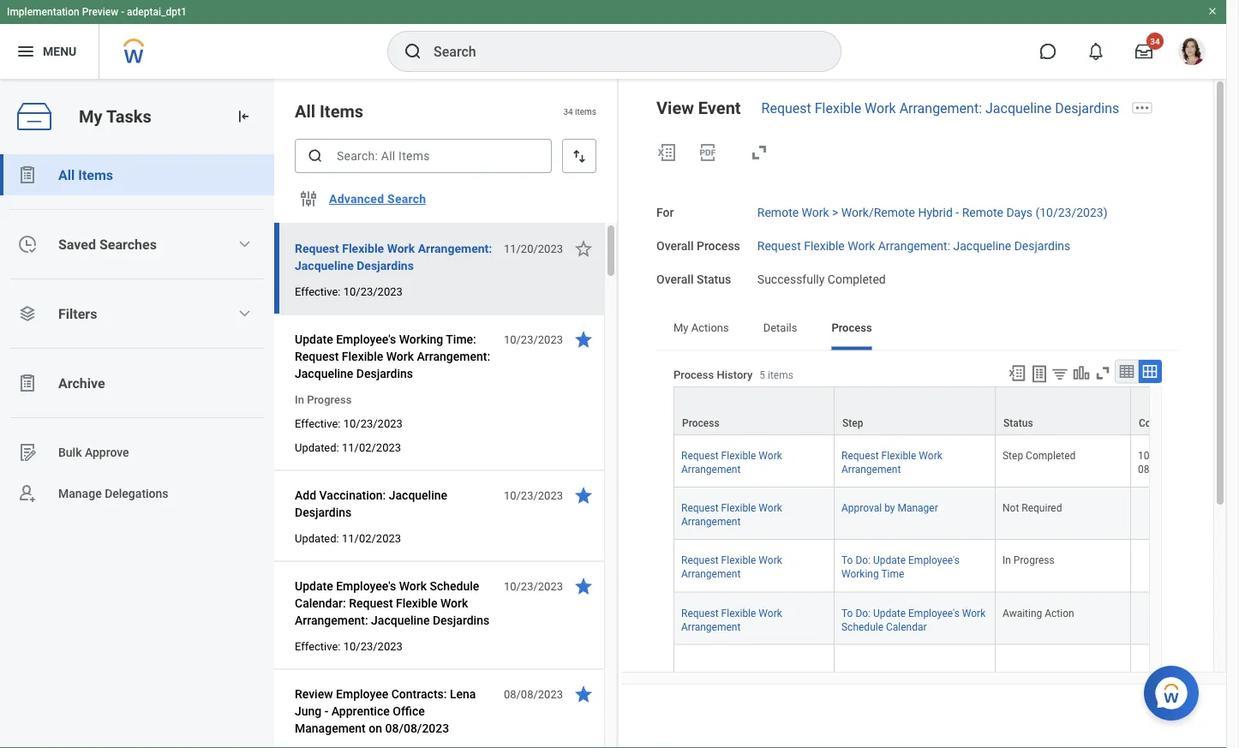 Task type: describe. For each thing, give the bounding box(es) containing it.
view
[[656, 98, 694, 118]]

archive
[[58, 375, 105, 391]]

update inside update employee's working time: request flexible work arrangement: jacqueline desjardins
[[295, 332, 333, 346]]

all items inside button
[[58, 167, 113, 183]]

process up overall status
[[697, 239, 740, 253]]

overall status element
[[757, 262, 886, 287]]

event
[[698, 98, 741, 118]]

items inside process history 5 items
[[768, 369, 793, 381]]

remote work > work/remote hybrid - remote days (10/23/2023) link
[[757, 202, 1108, 220]]

3 row from the top
[[674, 487, 1239, 540]]

saved
[[58, 236, 96, 252]]

not required
[[1003, 502, 1062, 514]]

my for my tasks
[[79, 106, 102, 126]]

star image for update employee's work schedule calendar: request flexible work arrangement: jacqueline desjardins
[[573, 576, 594, 596]]

6 row from the top
[[674, 644, 1239, 697]]

my actions
[[674, 321, 729, 334]]

in progress inside item list "element"
[[295, 393, 352, 406]]

desjardins inside update employee's work schedule calendar: request flexible work arrangement: jacqueline desjardins
[[433, 613, 490, 627]]

request inside update employee's work schedule calendar: request flexible work arrangement: jacqueline desjardins
[[349, 596, 393, 610]]

step button
[[835, 387, 995, 434]]

to do: update employee's working time
[[842, 554, 960, 580]]

add vaccination: jacqueline desjardins
[[295, 488, 447, 519]]

view printable version (pdf) image
[[698, 142, 718, 163]]

1 horizontal spatial progress
[[1014, 554, 1055, 566]]

saved searches button
[[0, 224, 274, 265]]

not
[[1003, 502, 1019, 514]]

request inside update employee's working time: request flexible work arrangement: jacqueline desjardins
[[295, 349, 339, 363]]

employee's inside update employee's working time: request flexible work arrangement: jacqueline desjardins
[[336, 332, 396, 346]]

my tasks
[[79, 106, 151, 126]]

close environment banner image
[[1207, 6, 1218, 16]]

preview
[[82, 6, 118, 18]]

list containing all items
[[0, 154, 274, 514]]

star image for update employee's working time: request flexible work arrangement: jacqueline desjardins
[[573, 329, 594, 350]]

actions
[[691, 321, 729, 334]]

star image for request flexible work arrangement: jacqueline desjardins
[[573, 238, 594, 259]]

configure image
[[298, 189, 319, 209]]

management
[[295, 721, 366, 735]]

contracts:
[[391, 687, 447, 701]]

jacqueline inside request flexible work arrangement: jacqueline desjardins
[[295, 258, 354, 273]]

advanced search button
[[322, 182, 433, 216]]

effective: 10/23/2023 for flexible
[[295, 285, 403, 298]]

filters button
[[0, 293, 274, 334]]

update employee's working time: request flexible work arrangement: jacqueline desjardins
[[295, 332, 490, 380]]

status button
[[996, 387, 1130, 434]]

bulk approve
[[58, 445, 129, 459]]

update inside "to do: update employee's work schedule calendar"
[[873, 607, 906, 619]]

1 remote from the left
[[757, 206, 799, 220]]

completed on button
[[1131, 387, 1214, 434]]

implementation
[[7, 6, 79, 18]]

rename image
[[17, 442, 38, 463]]

do: for time
[[856, 554, 871, 566]]

arrangement for approval by manager
[[681, 516, 741, 528]]

completed for step completed
[[1026, 449, 1076, 461]]

user plus image
[[17, 483, 38, 504]]

arrangement for request flexible work arrangement
[[681, 463, 741, 475]]

jacqueline inside update employee's working time: request flexible work arrangement: jacqueline desjardins
[[295, 366, 353, 380]]

manage delegations
[[58, 486, 168, 501]]

transformation import image
[[235, 108, 252, 125]]

required
[[1022, 502, 1062, 514]]

in inside item list "element"
[[295, 393, 304, 406]]

overall process
[[656, 239, 740, 253]]

advanced
[[329, 192, 384, 206]]

1 updated: 11/02/2023 from the top
[[295, 441, 401, 454]]

perspective image
[[17, 303, 38, 324]]

status column header
[[996, 386, 1131, 436]]

- for review employee contracts: lena jung - apprentice office management on 08/08/2023
[[325, 704, 329, 718]]

manage
[[58, 486, 102, 501]]

employee's inside "to do: update employee's work schedule calendar"
[[908, 607, 960, 619]]

items inside button
[[78, 167, 113, 183]]

days
[[1006, 206, 1033, 220]]

sort image
[[571, 147, 588, 165]]

arrangement: inside update employee's work schedule calendar: request flexible work arrangement: jacqueline desjardins
[[295, 613, 368, 627]]

to do: update employee's work schedule calendar link
[[842, 603, 986, 632]]

arrangement: inside update employee's working time: request flexible work arrangement: jacqueline desjardins
[[417, 349, 490, 363]]

menu button
[[0, 24, 99, 79]]

5
[[760, 369, 765, 381]]

2 updated: 11/02/2023 from the top
[[295, 532, 401, 545]]

step completed
[[1003, 449, 1076, 461]]

2 updated: from the top
[[295, 532, 339, 545]]

saved searches
[[58, 236, 157, 252]]

inbox large image
[[1135, 43, 1153, 60]]

notifications large image
[[1087, 43, 1105, 60]]

34 items
[[563, 106, 596, 116]]

effective: 10/23/2023 for employee's
[[295, 640, 403, 653]]

desjardins inside add vaccination: jacqueline desjardins
[[295, 505, 352, 519]]

menu banner
[[0, 0, 1226, 79]]

awaiting action
[[1003, 607, 1074, 619]]

request flexible work arrangement link for request flexible work arrangement
[[681, 446, 782, 475]]

flexible inside request flexible work arrangement: jacqueline desjardins button
[[342, 241, 384, 255]]

2 effective: 10/23/2023 from the top
[[295, 417, 403, 430]]

employee's inside to do: update employee's working time
[[908, 554, 960, 566]]

advanced search
[[329, 192, 426, 206]]

2 remote from the left
[[962, 206, 1003, 220]]

adeptai_dpt1
[[127, 6, 187, 18]]

profile logan mcneil image
[[1178, 38, 1206, 69]]

1 vertical spatial fullscreen image
[[1093, 364, 1112, 382]]

review employee contracts: lena jung - apprentice office management on 08/08/2023 button
[[295, 684, 494, 739]]

item list element
[[274, 79, 619, 748]]

process inside process popup button
[[682, 417, 720, 429]]

08:23:06
[[1138, 463, 1178, 475]]

all items button
[[0, 154, 274, 195]]

>
[[832, 206, 838, 220]]

bulk approve link
[[0, 432, 274, 473]]

request flexible work arrangement: jacqueline desjardins button
[[295, 238, 494, 276]]

step for step completed
[[1003, 449, 1023, 461]]

11/20/2023
[[504, 242, 563, 255]]

history
[[717, 368, 753, 381]]

process history 5 items
[[674, 368, 793, 381]]

approve
[[85, 445, 129, 459]]

hybrid
[[918, 206, 953, 220]]

all items inside item list "element"
[[295, 101, 363, 121]]

successfully
[[757, 272, 825, 286]]

on
[[1192, 417, 1204, 429]]

2 effective: from the top
[[295, 417, 341, 430]]

working inside to do: update employee's working time
[[842, 568, 879, 580]]

completed for successfully completed
[[828, 272, 886, 286]]

request flexible work arrangement: jacqueline desjardins inside button
[[295, 241, 492, 273]]

request flexible work arrangement for to do: update employee's working time
[[681, 554, 782, 580]]

export to excel image
[[1008, 364, 1027, 382]]

schedule inside "to do: update employee's work schedule calendar"
[[842, 620, 884, 632]]

tasks
[[106, 106, 151, 126]]

flexible inside update employee's working time: request flexible work arrangement: jacqueline desjardins
[[342, 349, 383, 363]]

update employee's working time: request flexible work arrangement: jacqueline desjardins button
[[295, 329, 494, 384]]

2 row from the top
[[674, 435, 1239, 487]]

export to worksheets image
[[1029, 364, 1050, 384]]

to for to do: update employee's work schedule calendar
[[842, 607, 853, 619]]

update employee's work schedule calendar: request flexible work arrangement: jacqueline desjardins
[[295, 579, 490, 627]]

request flexible work arrangement for approval by manager
[[681, 502, 782, 528]]

clock check image
[[17, 234, 38, 255]]

work inside update employee's working time: request flexible work arrangement: jacqueline desjardins
[[386, 349, 414, 363]]

searches
[[99, 236, 157, 252]]

desjardins inside update employee's working time: request flexible work arrangement: jacqueline desjardins
[[356, 366, 413, 380]]

1 updated: from the top
[[295, 441, 339, 454]]

manager
[[898, 502, 938, 514]]

lena
[[450, 687, 476, 701]]

2 11/02/2023 from the top
[[342, 532, 401, 545]]

update inside to do: update employee's working time
[[873, 554, 906, 566]]

apprentice
[[332, 704, 390, 718]]

filters
[[58, 306, 97, 322]]

to do: update employee's work schedule calendar
[[842, 607, 986, 632]]



Task type: vqa. For each thing, say whether or not it's contained in the screenshot.
chevron down icon associated with location image associated with middle view team icon
no



Task type: locate. For each thing, give the bounding box(es) containing it.
search image
[[307, 147, 324, 165]]

all inside button
[[58, 167, 75, 183]]

0 horizontal spatial my
[[79, 106, 102, 126]]

star image for add vaccination: jacqueline desjardins
[[573, 485, 594, 506]]

my for my actions
[[674, 321, 689, 334]]

0 vertical spatial updated:
[[295, 441, 339, 454]]

process down process history 5 items
[[682, 417, 720, 429]]

add
[[295, 488, 316, 502]]

clipboard image left archive at the bottom left of the page
[[17, 373, 38, 393]]

2 star image from the top
[[573, 329, 594, 350]]

0 horizontal spatial -
[[121, 6, 124, 18]]

list
[[0, 154, 274, 514]]

2 do: from the top
[[856, 607, 871, 619]]

remote
[[757, 206, 799, 220], [962, 206, 1003, 220]]

star image
[[573, 485, 594, 506], [573, 576, 594, 596], [573, 684, 594, 704]]

Search Workday  search field
[[434, 33, 806, 70]]

0 vertical spatial clipboard image
[[17, 165, 38, 185]]

0 vertical spatial my
[[79, 106, 102, 126]]

1 horizontal spatial -
[[325, 704, 329, 718]]

2 star image from the top
[[573, 576, 594, 596]]

step inside popup button
[[842, 417, 863, 429]]

my left tasks
[[79, 106, 102, 126]]

clipboard image inside archive button
[[17, 373, 38, 393]]

items up search image
[[320, 101, 363, 121]]

row
[[674, 386, 1239, 436], [674, 435, 1239, 487], [674, 487, 1239, 540], [674, 540, 1239, 592], [674, 592, 1239, 644], [674, 644, 1239, 697]]

1 horizontal spatial 08/08/2023
[[504, 688, 563, 701]]

effective: down calendar:
[[295, 640, 341, 653]]

0 vertical spatial overall
[[656, 239, 694, 253]]

1 vertical spatial 34
[[563, 106, 573, 116]]

0 horizontal spatial remote
[[757, 206, 799, 220]]

08/08/2023 right lena
[[504, 688, 563, 701]]

to for to do: update employee's working time
[[842, 554, 853, 566]]

expand table image
[[1141, 363, 1159, 380]]

items
[[575, 106, 596, 116], [768, 369, 793, 381]]

34 left profile logan mcneil image
[[1150, 36, 1160, 46]]

34 for 34
[[1150, 36, 1160, 46]]

expand/collapse chart image
[[1072, 364, 1091, 382]]

clipboard image up clock check image
[[17, 165, 38, 185]]

2 overall from the top
[[656, 272, 694, 286]]

1 vertical spatial effective:
[[295, 417, 341, 430]]

on
[[369, 721, 382, 735]]

1 horizontal spatial all
[[295, 101, 315, 121]]

0 vertical spatial in progress
[[295, 393, 352, 406]]

time
[[881, 568, 904, 580]]

items down my tasks
[[78, 167, 113, 183]]

0 vertical spatial effective: 10/23/2023
[[295, 285, 403, 298]]

1 vertical spatial items
[[768, 369, 793, 381]]

- inside review employee contracts: lena jung - apprentice office management on 08/08/2023
[[325, 704, 329, 718]]

1 vertical spatial 11/02/2023
[[342, 532, 401, 545]]

1 vertical spatial do:
[[856, 607, 871, 619]]

1 effective: 10/23/2023 from the top
[[295, 285, 403, 298]]

effective: down request flexible work arrangement: jacqueline desjardins button
[[295, 285, 341, 298]]

1 horizontal spatial all items
[[295, 101, 363, 121]]

2 vertical spatial -
[[325, 704, 329, 718]]

approval
[[842, 502, 882, 514]]

overall for overall status
[[656, 272, 694, 286]]

0 vertical spatial completed
[[828, 272, 886, 286]]

request
[[762, 100, 811, 116], [757, 239, 801, 253], [295, 241, 339, 255], [295, 349, 339, 363], [681, 449, 719, 461], [842, 449, 879, 461], [681, 502, 719, 514], [681, 554, 719, 566], [349, 596, 393, 610], [681, 607, 719, 619]]

1 vertical spatial status
[[1004, 417, 1033, 429]]

status inside status popup button
[[1004, 417, 1033, 429]]

2 vertical spatial star image
[[573, 684, 594, 704]]

working inside update employee's working time: request flexible work arrangement: jacqueline desjardins
[[399, 332, 443, 346]]

request flexible work arrangement for to do: update employee's work schedule calendar
[[681, 607, 782, 632]]

request flexible work arrangement
[[681, 449, 782, 475], [842, 449, 942, 475], [681, 502, 782, 528], [681, 554, 782, 580], [681, 607, 782, 632]]

flexible
[[815, 100, 861, 116], [804, 239, 845, 253], [342, 241, 384, 255], [342, 349, 383, 363], [721, 449, 756, 461], [881, 449, 916, 461], [721, 502, 756, 514], [721, 554, 756, 566], [396, 596, 437, 610], [721, 607, 756, 619]]

approval by manager
[[842, 502, 938, 514]]

to inside to do: update employee's working time
[[842, 554, 853, 566]]

2 horizontal spatial -
[[956, 206, 959, 220]]

- right hybrid
[[956, 206, 959, 220]]

updated: up add
[[295, 441, 339, 454]]

overall
[[656, 239, 694, 253], [656, 272, 694, 286]]

work inside "to do: update employee's work schedule calendar"
[[962, 607, 986, 619]]

1 vertical spatial completed
[[1139, 417, 1189, 429]]

tab list
[[656, 309, 1179, 350]]

items inside item list "element"
[[320, 101, 363, 121]]

overall for overall process
[[656, 239, 694, 253]]

34 button
[[1125, 33, 1164, 70]]

status down the overall process
[[697, 272, 731, 286]]

1 horizontal spatial schedule
[[842, 620, 884, 632]]

time:
[[446, 332, 476, 346]]

my left actions
[[674, 321, 689, 334]]

34 inside item list "element"
[[563, 106, 573, 116]]

0 horizontal spatial fullscreen image
[[749, 142, 770, 163]]

remote left days
[[962, 206, 1003, 220]]

process column header
[[674, 386, 835, 436]]

employee
[[336, 687, 388, 701]]

5 row from the top
[[674, 592, 1239, 644]]

effective: 10/23/2023 down request flexible work arrangement: jacqueline desjardins button
[[295, 285, 403, 298]]

all
[[295, 101, 315, 121], [58, 167, 75, 183]]

request flexible work arrangement for request flexible work arrangement
[[681, 449, 782, 475]]

clipboard image inside all items button
[[17, 165, 38, 185]]

updated: down add
[[295, 532, 339, 545]]

request flexible work arrangement: jacqueline desjardins for view event
[[762, 100, 1119, 116]]

0 vertical spatial fullscreen image
[[749, 142, 770, 163]]

2 vertical spatial effective:
[[295, 640, 341, 653]]

all up search image
[[295, 101, 315, 121]]

in progress down not required
[[1003, 554, 1055, 566]]

1 do: from the top
[[856, 554, 871, 566]]

1 horizontal spatial 34
[[1150, 36, 1160, 46]]

2 vertical spatial effective: 10/23/2023
[[295, 640, 403, 653]]

chevron down image
[[238, 307, 251, 321]]

1 horizontal spatial working
[[842, 568, 879, 580]]

1 star image from the top
[[573, 238, 594, 259]]

add vaccination: jacqueline desjardins button
[[295, 485, 494, 523]]

effective: 10/23/2023 up vaccination:
[[295, 417, 403, 430]]

by
[[884, 502, 895, 514]]

arrangement
[[681, 463, 741, 475], [842, 463, 901, 475], [681, 516, 741, 528], [681, 568, 741, 580], [681, 620, 741, 632]]

0 vertical spatial star image
[[573, 485, 594, 506]]

1 vertical spatial all items
[[58, 167, 113, 183]]

process button
[[674, 387, 834, 434]]

step column header
[[835, 386, 996, 436]]

for
[[656, 206, 674, 220]]

process left 'history'
[[674, 368, 714, 381]]

step up approval
[[842, 417, 863, 429]]

jacqueline
[[985, 100, 1052, 116], [953, 239, 1011, 253], [295, 258, 354, 273], [295, 366, 353, 380], [389, 488, 447, 502], [371, 613, 430, 627]]

0 vertical spatial effective:
[[295, 285, 341, 298]]

updated: 11/02/2023 down add vaccination: jacqueline desjardins
[[295, 532, 401, 545]]

items up "sort" image
[[575, 106, 596, 116]]

0 horizontal spatial in progress
[[295, 393, 352, 406]]

1 vertical spatial all
[[58, 167, 75, 183]]

to
[[842, 554, 853, 566], [842, 607, 853, 619]]

all items up search image
[[295, 101, 363, 121]]

remote left >
[[757, 206, 799, 220]]

in
[[295, 393, 304, 406], [1003, 554, 1011, 566]]

0 horizontal spatial progress
[[307, 393, 352, 406]]

1 vertical spatial my
[[674, 321, 689, 334]]

1 vertical spatial to
[[842, 607, 853, 619]]

process
[[697, 239, 740, 253], [832, 321, 872, 334], [674, 368, 714, 381], [682, 417, 720, 429]]

1 vertical spatial -
[[956, 206, 959, 220]]

progress down update employee's working time: request flexible work arrangement: jacqueline desjardins
[[307, 393, 352, 406]]

star image
[[573, 238, 594, 259], [573, 329, 594, 350]]

34 for 34 items
[[563, 106, 573, 116]]

do: inside to do: update employee's working time
[[856, 554, 871, 566]]

table image
[[1118, 363, 1135, 380]]

progress inside item list "element"
[[307, 393, 352, 406]]

items
[[320, 101, 363, 121], [78, 167, 113, 183]]

3 star image from the top
[[573, 684, 594, 704]]

in progress inside row
[[1003, 554, 1055, 566]]

employee's inside update employee's work schedule calendar: request flexible work arrangement: jacqueline desjardins
[[336, 579, 396, 593]]

1 horizontal spatial fullscreen image
[[1093, 364, 1112, 382]]

0 vertical spatial to
[[842, 554, 853, 566]]

1 vertical spatial progress
[[1014, 554, 1055, 566]]

working
[[399, 332, 443, 346], [842, 568, 879, 580]]

do: for schedule
[[856, 607, 871, 619]]

0 vertical spatial updated: 11/02/2023
[[295, 441, 401, 454]]

request flexible work arrangement: jacqueline desjardins link for event
[[762, 100, 1119, 116]]

0 vertical spatial 08/08/2023
[[504, 688, 563, 701]]

archive button
[[0, 362, 274, 404]]

0 horizontal spatial all items
[[58, 167, 113, 183]]

fullscreen image right expand/collapse chart icon
[[1093, 364, 1112, 382]]

effective: for request flexible work arrangement: jacqueline desjardins
[[295, 285, 341, 298]]

1 clipboard image from the top
[[17, 165, 38, 185]]

toolbar
[[1000, 359, 1162, 386]]

details
[[763, 321, 797, 334]]

1 horizontal spatial items
[[768, 369, 793, 381]]

do:
[[856, 554, 871, 566], [856, 607, 871, 619]]

- right preview
[[121, 6, 124, 18]]

effective: up add
[[295, 417, 341, 430]]

0 vertical spatial working
[[399, 332, 443, 346]]

1 row from the top
[[674, 386, 1239, 436]]

calendar
[[886, 620, 927, 632]]

do: inside "to do: update employee's work schedule calendar"
[[856, 607, 871, 619]]

1 horizontal spatial completed
[[1026, 449, 1076, 461]]

completed inside overall status element
[[828, 272, 886, 286]]

1 vertical spatial overall
[[656, 272, 694, 286]]

1 vertical spatial effective: 10/23/2023
[[295, 417, 403, 430]]

0 vertical spatial step
[[842, 417, 863, 429]]

manage delegations link
[[0, 473, 274, 514]]

completed down status column header at the right bottom
[[1026, 449, 1076, 461]]

1 vertical spatial request flexible work arrangement: jacqueline desjardins link
[[757, 235, 1071, 253]]

to down to do: update employee's working time
[[842, 607, 853, 619]]

1 star image from the top
[[573, 485, 594, 506]]

arrangement for to do: update employee's working time
[[681, 568, 741, 580]]

to inside "to do: update employee's work schedule calendar"
[[842, 607, 853, 619]]

review employee contracts: lena jung - apprentice office management on 08/08/2023
[[295, 687, 476, 735]]

0 vertical spatial all
[[295, 101, 315, 121]]

11/02/2023 down add vaccination: jacqueline desjardins
[[342, 532, 401, 545]]

fullscreen image
[[749, 142, 770, 163], [1093, 364, 1112, 382]]

successfully completed
[[757, 272, 886, 286]]

1 horizontal spatial status
[[1004, 417, 1033, 429]]

to down approval
[[842, 554, 853, 566]]

clipboard image
[[17, 165, 38, 185], [17, 373, 38, 393]]

0 horizontal spatial completed
[[828, 272, 886, 286]]

0 vertical spatial status
[[697, 272, 731, 286]]

1 effective: from the top
[[295, 285, 341, 298]]

approval by manager link
[[842, 498, 938, 514]]

items right the 5
[[768, 369, 793, 381]]

request flexible work arrangement: jacqueline desjardins link for process
[[757, 235, 1071, 253]]

overall status
[[656, 272, 731, 286]]

clipboard image for archive
[[17, 373, 38, 393]]

0 vertical spatial all items
[[295, 101, 363, 121]]

working left time
[[842, 568, 879, 580]]

- inside menu banner
[[121, 6, 124, 18]]

request flexible work arrangement link for to do: update employee's work schedule calendar
[[681, 603, 782, 632]]

updated: 11/02/2023 up vaccination:
[[295, 441, 401, 454]]

0 vertical spatial do:
[[856, 554, 871, 566]]

0 horizontal spatial schedule
[[430, 579, 479, 593]]

1 11/02/2023 from the top
[[342, 441, 401, 454]]

request flexible work arrangement: jacqueline desjardins
[[762, 100, 1119, 116], [757, 239, 1071, 253], [295, 241, 492, 273]]

export to excel image
[[656, 142, 677, 163]]

update employee's work schedule calendar: request flexible work arrangement: jacqueline desjardins button
[[295, 576, 494, 631]]

my tasks element
[[0, 79, 274, 748]]

34 up "sort" image
[[563, 106, 573, 116]]

review
[[295, 687, 333, 701]]

1 vertical spatial star image
[[573, 576, 594, 596]]

schedule inside update employee's work schedule calendar: request flexible work arrangement: jacqueline desjardins
[[430, 579, 479, 593]]

am
[[1180, 463, 1196, 475]]

2 clipboard image from the top
[[17, 373, 38, 393]]

2 horizontal spatial completed
[[1139, 417, 1189, 429]]

jacqueline inside add vaccination: jacqueline desjardins
[[389, 488, 447, 502]]

search
[[387, 192, 426, 206]]

0 vertical spatial progress
[[307, 393, 352, 406]]

star image for review employee contracts: lena jung - apprentice office management on 08/08/2023
[[573, 684, 594, 704]]

0 vertical spatial items
[[575, 106, 596, 116]]

jung
[[295, 704, 322, 718]]

work
[[865, 100, 896, 116], [802, 206, 829, 220], [848, 239, 875, 253], [387, 241, 415, 255], [386, 349, 414, 363], [759, 449, 782, 461], [919, 449, 942, 461], [759, 502, 782, 514], [759, 554, 782, 566], [399, 579, 427, 593], [440, 596, 468, 610], [759, 607, 782, 619], [962, 607, 986, 619]]

action
[[1045, 607, 1074, 619]]

08/08/2023 down office
[[385, 721, 449, 735]]

1 to from the top
[[842, 554, 853, 566]]

step up not
[[1003, 449, 1023, 461]]

cell
[[1131, 487, 1215, 540], [1131, 540, 1215, 592], [1131, 592, 1215, 644], [674, 644, 835, 697], [835, 644, 996, 697], [996, 644, 1131, 697], [1131, 644, 1215, 697]]

10/23/2023 08:23:06 am
[[1138, 449, 1196, 475]]

status
[[697, 272, 731, 286], [1004, 417, 1033, 429]]

11/02/2023 up vaccination:
[[342, 441, 401, 454]]

all items down my tasks
[[58, 167, 113, 183]]

justify image
[[15, 41, 36, 62]]

request flexible work arrangement: jacqueline desjardins for overall process
[[757, 239, 1071, 253]]

remote work > work/remote hybrid - remote days (10/23/2023)
[[757, 206, 1108, 220]]

overall down the overall process
[[656, 272, 694, 286]]

1 vertical spatial updated:
[[295, 532, 339, 545]]

status up step completed in the bottom right of the page
[[1004, 417, 1033, 429]]

chevron down image
[[238, 237, 251, 251]]

1 horizontal spatial remote
[[962, 206, 1003, 220]]

0 horizontal spatial in
[[295, 393, 304, 406]]

completed right successfully
[[828, 272, 886, 286]]

0 horizontal spatial working
[[399, 332, 443, 346]]

effective:
[[295, 285, 341, 298], [295, 417, 341, 430], [295, 640, 341, 653]]

1 vertical spatial in progress
[[1003, 554, 1055, 566]]

0 vertical spatial -
[[121, 6, 124, 18]]

0 vertical spatial schedule
[[430, 579, 479, 593]]

arrangement for to do: update employee's work schedule calendar
[[681, 620, 741, 632]]

request flexible work arrangement link for approval by manager
[[681, 498, 782, 528]]

1 vertical spatial clipboard image
[[17, 373, 38, 393]]

tab list containing my actions
[[656, 309, 1179, 350]]

0 horizontal spatial items
[[575, 106, 596, 116]]

08/08/2023 inside review employee contracts: lena jung - apprentice office management on 08/08/2023
[[385, 721, 449, 735]]

my
[[79, 106, 102, 126], [674, 321, 689, 334]]

all inside item list "element"
[[295, 101, 315, 121]]

jacqueline inside update employee's work schedule calendar: request flexible work arrangement: jacqueline desjardins
[[371, 613, 430, 627]]

delegations
[[105, 486, 168, 501]]

1 horizontal spatial my
[[674, 321, 689, 334]]

1 vertical spatial updated: 11/02/2023
[[295, 532, 401, 545]]

0 vertical spatial items
[[320, 101, 363, 121]]

completed left on
[[1139, 417, 1189, 429]]

work/remote
[[841, 206, 915, 220]]

1 vertical spatial 08/08/2023
[[385, 721, 449, 735]]

request flexible work arrangement link
[[681, 446, 782, 475], [842, 446, 942, 475], [681, 498, 782, 528], [681, 551, 782, 580], [681, 603, 782, 632]]

fullscreen image right view printable version (pdf) icon
[[749, 142, 770, 163]]

effective: 10/23/2023 up employee
[[295, 640, 403, 653]]

office
[[393, 704, 425, 718]]

request flexible work arrangement: jacqueline desjardins link
[[762, 100, 1119, 116], [757, 235, 1071, 253]]

- up management
[[325, 704, 329, 718]]

vaccination:
[[319, 488, 386, 502]]

10/23/2023
[[343, 285, 403, 298], [504, 333, 563, 346], [343, 417, 403, 430], [1138, 449, 1193, 461], [504, 489, 563, 502], [504, 580, 563, 593], [343, 640, 403, 653]]

1 vertical spatial working
[[842, 568, 879, 580]]

2 vertical spatial completed
[[1026, 449, 1076, 461]]

1 vertical spatial step
[[1003, 449, 1023, 461]]

11/02/2023
[[342, 441, 401, 454], [342, 532, 401, 545]]

update inside update employee's work schedule calendar: request flexible work arrangement: jacqueline desjardins
[[295, 579, 333, 593]]

0 vertical spatial star image
[[573, 238, 594, 259]]

10/23/2023 inside 10/23/2023 08:23:06 am
[[1138, 449, 1193, 461]]

0 vertical spatial 34
[[1150, 36, 1160, 46]]

- for remote work > work/remote hybrid - remote days (10/23/2023)
[[956, 206, 959, 220]]

working left time:
[[399, 332, 443, 346]]

do: down approval
[[856, 554, 871, 566]]

calendar:
[[295, 596, 346, 610]]

row containing process
[[674, 386, 1239, 436]]

process down the successfully completed
[[832, 321, 872, 334]]

progress down not required
[[1014, 554, 1055, 566]]

do: down to do: update employee's working time
[[856, 607, 871, 619]]

overall down the for
[[656, 239, 694, 253]]

2 to from the top
[[842, 607, 853, 619]]

search image
[[403, 41, 423, 62]]

jacqueline inside request flexible work arrangement: jacqueline desjardins link
[[953, 239, 1011, 253]]

1 horizontal spatial in progress
[[1003, 554, 1055, 566]]

completed inside popup button
[[1139, 417, 1189, 429]]

view event
[[656, 98, 741, 118]]

flexible inside update employee's work schedule calendar: request flexible work arrangement: jacqueline desjardins
[[396, 596, 437, 610]]

1 horizontal spatial in
[[1003, 554, 1011, 566]]

menu
[[43, 44, 76, 58]]

completed on
[[1139, 417, 1204, 429]]

3 effective: from the top
[[295, 640, 341, 653]]

0 horizontal spatial items
[[78, 167, 113, 183]]

clipboard image for all items
[[17, 165, 38, 185]]

3 effective: 10/23/2023 from the top
[[295, 640, 403, 653]]

updated: 11/02/2023
[[295, 441, 401, 454], [295, 532, 401, 545]]

1 horizontal spatial step
[[1003, 449, 1023, 461]]

0 horizontal spatial all
[[58, 167, 75, 183]]

update
[[295, 332, 333, 346], [873, 554, 906, 566], [295, 579, 333, 593], [873, 607, 906, 619]]

Search: All Items text field
[[295, 139, 552, 173]]

all up saved at the top of page
[[58, 167, 75, 183]]

0 horizontal spatial 08/08/2023
[[385, 721, 449, 735]]

all items
[[295, 101, 363, 121], [58, 167, 113, 183]]

4 row from the top
[[674, 540, 1239, 592]]

1 vertical spatial schedule
[[842, 620, 884, 632]]

1 overall from the top
[[656, 239, 694, 253]]

items inside item list "element"
[[575, 106, 596, 116]]

employee's
[[336, 332, 396, 346], [908, 554, 960, 566], [336, 579, 396, 593], [908, 607, 960, 619]]

(10/23/2023)
[[1036, 206, 1108, 220]]

bulk
[[58, 445, 82, 459]]

in progress down update employee's working time: request flexible work arrangement: jacqueline desjardins
[[295, 393, 352, 406]]

select to filter grid data image
[[1051, 364, 1069, 382]]

1 vertical spatial items
[[78, 167, 113, 183]]

step for step
[[842, 417, 863, 429]]

0 vertical spatial request flexible work arrangement: jacqueline desjardins link
[[762, 100, 1119, 116]]

0 vertical spatial 11/02/2023
[[342, 441, 401, 454]]

request flexible work arrangement link for to do: update employee's working time
[[681, 551, 782, 580]]

0 vertical spatial in
[[295, 393, 304, 406]]

implementation preview -   adeptai_dpt1
[[7, 6, 187, 18]]

0 horizontal spatial step
[[842, 417, 863, 429]]

1 vertical spatial star image
[[573, 329, 594, 350]]

34 inside button
[[1150, 36, 1160, 46]]

awaiting
[[1003, 607, 1042, 619]]

progress
[[307, 393, 352, 406], [1014, 554, 1055, 566]]

0 horizontal spatial status
[[697, 272, 731, 286]]

1 vertical spatial in
[[1003, 554, 1011, 566]]

arrangement:
[[900, 100, 982, 116], [878, 239, 950, 253], [418, 241, 492, 255], [417, 349, 490, 363], [295, 613, 368, 627]]

0 horizontal spatial 34
[[563, 106, 573, 116]]

to do: update employee's working time link
[[842, 551, 960, 580]]

effective: for update employee's work schedule calendar: request flexible work arrangement: jacqueline desjardins
[[295, 640, 341, 653]]



